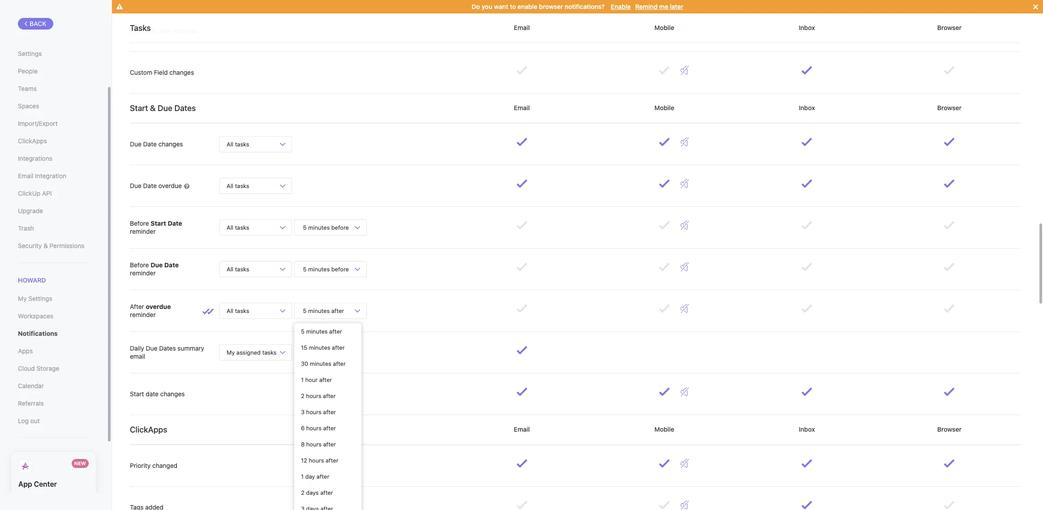 Task type: vqa. For each thing, say whether or not it's contained in the screenshot.
"My" inside My Settings 'link'
yes



Task type: describe. For each thing, give the bounding box(es) containing it.
browser
[[539, 3, 563, 10]]

1 for 1 day after
[[301, 473, 304, 480]]

& for security
[[43, 242, 48, 250]]

1 all tasks from the top
[[227, 140, 249, 148]]

clickup api
[[18, 190, 52, 197]]

6
[[301, 425, 305, 432]]

resolved
[[173, 27, 197, 34]]

notifications link
[[18, 326, 89, 341]]

overdue inside 'after overdue reminder'
[[146, 303, 171, 310]]

12
[[301, 457, 307, 464]]

integrations link
[[18, 151, 89, 166]]

changes for custom field changes
[[170, 69, 194, 76]]

email integration link
[[18, 168, 89, 184]]

back link
[[18, 18, 53, 30]]

tasks
[[130, 23, 151, 32]]

calendar link
[[18, 379, 89, 394]]

after right days
[[320, 489, 333, 496]]

spaces link
[[18, 99, 89, 114]]

new
[[74, 461, 86, 466]]

15 minutes after
[[301, 344, 345, 351]]

checklist item resolved
[[130, 27, 197, 34]]

back
[[30, 20, 46, 27]]

hour
[[305, 376, 318, 384]]

due inside before due date reminder
[[151, 261, 163, 269]]

2 hours after
[[301, 392, 336, 400]]

center
[[34, 480, 57, 488]]

all tasks for 4th off image from the bottom
[[227, 224, 249, 231]]

you
[[482, 3, 492, 10]]

2 days after
[[301, 489, 333, 496]]

hours for 12
[[309, 457, 324, 464]]

my assigned tasks
[[227, 349, 277, 356]]

all for 4th off image from the bottom
[[227, 224, 233, 231]]

integrations
[[18, 155, 52, 162]]

4 off image from the top
[[681, 263, 689, 272]]

clickup
[[18, 190, 40, 197]]

after right hour
[[319, 376, 332, 384]]

0 vertical spatial dates
[[174, 103, 196, 113]]

log out
[[18, 417, 40, 425]]

item
[[158, 27, 171, 34]]

do
[[472, 3, 480, 10]]

before for due date
[[331, 265, 349, 273]]

security
[[18, 242, 42, 250]]

day
[[305, 473, 315, 480]]

daily
[[130, 344, 144, 352]]

after right day
[[317, 473, 329, 480]]

inbox for clickapps
[[797, 426, 817, 433]]

trash
[[18, 224, 34, 232]]

teams
[[18, 85, 37, 92]]

1 for 1 hour after
[[301, 376, 304, 384]]

after down am
[[333, 360, 346, 367]]

settings link
[[18, 46, 89, 61]]

1 day after
[[301, 473, 329, 480]]

my settings link
[[18, 291, 89, 307]]

2 off image from the top
[[681, 138, 689, 147]]

after up am
[[329, 328, 342, 335]]

browser for clickapps
[[936, 426, 964, 433]]

integration
[[35, 172, 66, 180]]

email
[[130, 353, 145, 360]]

1 all from the top
[[227, 140, 233, 148]]

due inside the daily due dates summary email
[[146, 344, 157, 352]]

email for clickapps
[[512, 426, 532, 433]]

after up 3 hours after
[[323, 392, 336, 400]]

email for start & due dates
[[512, 104, 532, 111]]

log
[[18, 417, 29, 425]]

0 horizontal spatial clickapps
[[18, 137, 47, 145]]

off image for start date changes
[[681, 388, 689, 397]]

off image for custom field changes
[[681, 66, 689, 75]]

after overdue reminder
[[130, 303, 171, 319]]

2 off image from the top
[[681, 179, 689, 188]]

import/export
[[18, 120, 58, 127]]

6 hours after
[[301, 425, 336, 432]]

priority changed
[[130, 462, 177, 469]]

checklist
[[130, 27, 157, 34]]

import/export link
[[18, 116, 89, 131]]

inbox for start & due dates
[[797, 104, 817, 111]]

field
[[154, 69, 168, 76]]

before for before due date reminder
[[130, 261, 149, 269]]

hours for 3
[[306, 409, 322, 416]]

date down start & due dates
[[143, 140, 157, 148]]

inbox for tasks
[[797, 24, 817, 31]]

people link
[[18, 64, 89, 79]]

my for my assigned tasks
[[227, 349, 235, 356]]

before for start date
[[331, 224, 349, 231]]

2 for 2 days after
[[301, 489, 305, 496]]

0 vertical spatial overdue
[[158, 182, 182, 189]]

people
[[18, 67, 38, 75]]

app center
[[18, 480, 57, 488]]

permissions
[[50, 242, 84, 250]]

after down 8 hours after
[[326, 457, 339, 464]]

notifications
[[18, 330, 58, 337]]

all for third off image from the bottom
[[227, 265, 233, 273]]

cloud
[[18, 365, 35, 372]]

after up 12 hours after
[[323, 441, 336, 448]]

:
[[311, 347, 313, 354]]

date inside before due date reminder
[[164, 261, 179, 269]]

off image for priority changed
[[681, 459, 689, 468]]

my settings
[[18, 295, 52, 303]]

reminder inside 'after overdue reminder'
[[130, 311, 156, 319]]

due date changes
[[130, 140, 183, 148]]

settings inside 'link'
[[18, 50, 42, 57]]

my for my settings
[[18, 295, 27, 303]]

storage
[[37, 365, 59, 372]]

1 vertical spatial settings
[[28, 295, 52, 303]]

3 off image from the top
[[681, 221, 689, 230]]

30 minutes after
[[301, 360, 346, 367]]

before due date reminder
[[130, 261, 179, 277]]

30
[[301, 360, 308, 367]]

remind
[[636, 3, 658, 10]]

after
[[130, 303, 144, 310]]

before start date reminder
[[130, 219, 182, 235]]

daily due dates summary email
[[130, 344, 204, 360]]

5 minutes before for due date
[[302, 265, 351, 273]]

15
[[301, 344, 307, 351]]

enable
[[611, 3, 631, 10]]

3 hours after
[[301, 409, 336, 416]]

start inside before start date reminder
[[151, 219, 166, 227]]

browser for tasks
[[936, 24, 964, 31]]

security & permissions
[[18, 242, 84, 250]]

clickapps link
[[18, 134, 89, 149]]

cloud storage
[[18, 365, 59, 372]]



Task type: locate. For each thing, give the bounding box(es) containing it.
5
[[303, 224, 307, 231], [303, 265, 307, 273], [303, 307, 307, 314], [301, 328, 305, 335]]

1 vertical spatial 5 minutes before
[[302, 265, 351, 273]]

2 all tasks from the top
[[227, 182, 249, 189]]

clickapps down date
[[130, 425, 167, 434]]

3
[[301, 409, 305, 416]]

referrals
[[18, 400, 44, 407]]

1 vertical spatial dates
[[159, 344, 176, 352]]

to
[[510, 3, 516, 10]]

after up 30 minutes after
[[332, 344, 345, 351]]

0 vertical spatial before
[[130, 219, 149, 227]]

dates inside the daily due dates summary email
[[159, 344, 176, 352]]

all tasks for third off image from the bottom
[[227, 265, 249, 273]]

4 all tasks from the top
[[227, 265, 249, 273]]

before down "due date overdue"
[[130, 219, 149, 227]]

0 vertical spatial reminder
[[130, 228, 156, 235]]

date
[[143, 140, 157, 148], [143, 182, 157, 189], [168, 219, 182, 227], [164, 261, 179, 269]]

changed
[[152, 462, 177, 469]]

start left date
[[130, 390, 144, 398]]

5 off image from the top
[[681, 304, 689, 313]]

custom
[[130, 69, 152, 76]]

clickapps
[[18, 137, 47, 145], [130, 425, 167, 434]]

0 vertical spatial &
[[150, 103, 156, 113]]

1 vertical spatial &
[[43, 242, 48, 250]]

my left assigned
[[227, 349, 235, 356]]

app
[[18, 480, 32, 488]]

before
[[130, 219, 149, 227], [130, 261, 149, 269]]

0 vertical spatial mobile
[[653, 24, 676, 31]]

3 off image from the top
[[681, 388, 689, 397]]

1 mobile from the top
[[653, 24, 676, 31]]

0 horizontal spatial &
[[43, 242, 48, 250]]

& right "security"
[[43, 242, 48, 250]]

2 vertical spatial browser
[[936, 426, 964, 433]]

all for second off image from the bottom of the page
[[227, 307, 233, 314]]

date inside before start date reminder
[[168, 219, 182, 227]]

tasks
[[235, 140, 249, 148], [235, 182, 249, 189], [235, 224, 249, 231], [235, 265, 249, 273], [235, 307, 249, 314], [262, 349, 277, 356]]

date down before start date reminder
[[164, 261, 179, 269]]

1 vertical spatial inbox
[[797, 104, 817, 111]]

1 5 minutes before from the top
[[302, 224, 351, 231]]

mobile for clickapps
[[653, 426, 676, 433]]

2 reminder from the top
[[130, 269, 156, 277]]

1 off image from the top
[[681, 66, 689, 75]]

email for tasks
[[512, 24, 532, 31]]

2 up 3
[[301, 392, 305, 400]]

overdue down due date changes
[[158, 182, 182, 189]]

4 off image from the top
[[681, 459, 689, 468]]

notifications?
[[565, 3, 605, 10]]

clickapps up integrations
[[18, 137, 47, 145]]

off image
[[681, 66, 689, 75], [681, 179, 689, 188], [681, 388, 689, 397], [681, 459, 689, 468]]

hours down hour
[[306, 392, 321, 400]]

date down "due date overdue"
[[168, 219, 182, 227]]

0 vertical spatial 2
[[301, 392, 305, 400]]

workspaces
[[18, 312, 53, 320]]

1 horizontal spatial clickapps
[[130, 425, 167, 434]]

start & due dates
[[130, 103, 196, 113]]

1 left hour
[[301, 376, 304, 384]]

inbox
[[797, 24, 817, 31], [797, 104, 817, 111], [797, 426, 817, 433]]

after up 8 hours after
[[323, 425, 336, 432]]

2 all from the top
[[227, 182, 233, 189]]

security & permissions link
[[18, 238, 89, 254]]

0 vertical spatial changes
[[170, 69, 194, 76]]

3 reminder from the top
[[130, 311, 156, 319]]

settings up 'workspaces'
[[28, 295, 52, 303]]

0 vertical spatial my
[[18, 295, 27, 303]]

upgrade
[[18, 207, 43, 215]]

start for &
[[130, 103, 148, 113]]

before inside before due date reminder
[[130, 261, 149, 269]]

start down custom
[[130, 103, 148, 113]]

1 vertical spatial before
[[130, 261, 149, 269]]

do you want to enable browser notifications? enable remind me later
[[472, 3, 684, 10]]

2
[[301, 392, 305, 400], [301, 489, 305, 496]]

all
[[227, 140, 233, 148], [227, 182, 233, 189], [227, 224, 233, 231], [227, 265, 233, 273], [227, 307, 233, 314]]

settings up people
[[18, 50, 42, 57]]

trash link
[[18, 221, 89, 236]]

0 vertical spatial 5 minutes after
[[302, 307, 346, 314]]

1 vertical spatial start
[[151, 219, 166, 227]]

2 before from the top
[[130, 261, 149, 269]]

hours right 6
[[306, 425, 322, 432]]

overdue
[[158, 182, 182, 189], [146, 303, 171, 310]]

12 hours after
[[301, 457, 339, 464]]

5 all tasks from the top
[[227, 307, 249, 314]]

1 horizontal spatial my
[[227, 349, 235, 356]]

apps link
[[18, 344, 89, 359]]

later
[[670, 3, 684, 10]]

& for start
[[150, 103, 156, 113]]

reminder inside before start date reminder
[[130, 228, 156, 235]]

email
[[512, 24, 532, 31], [512, 104, 532, 111], [18, 172, 33, 180], [512, 426, 532, 433]]

1 left day
[[301, 473, 304, 480]]

teams link
[[18, 81, 89, 96]]

1 vertical spatial overdue
[[146, 303, 171, 310]]

1 vertical spatial 5 minutes after
[[301, 328, 342, 335]]

reminder for start date
[[130, 228, 156, 235]]

before down before start date reminder
[[130, 261, 149, 269]]

after up 15 minutes after at the bottom of the page
[[331, 307, 344, 314]]

& up due date changes
[[150, 103, 156, 113]]

2 vertical spatial reminder
[[130, 311, 156, 319]]

reminder for due date
[[130, 269, 156, 277]]

my
[[18, 295, 27, 303], [227, 349, 235, 356]]

6 off image from the top
[[681, 501, 689, 510]]

1 vertical spatial browser
[[936, 104, 964, 111]]

off image
[[681, 24, 689, 33], [681, 138, 689, 147], [681, 221, 689, 230], [681, 263, 689, 272], [681, 304, 689, 313], [681, 501, 689, 510]]

hours right 12
[[309, 457, 324, 464]]

1 vertical spatial my
[[227, 349, 235, 356]]

clickup api link
[[18, 186, 89, 201]]

dates down custom field changes
[[174, 103, 196, 113]]

email integration
[[18, 172, 66, 180]]

1 reminder from the top
[[130, 228, 156, 235]]

1 vertical spatial 2
[[301, 489, 305, 496]]

hours right the 8
[[306, 441, 322, 448]]

1 off image from the top
[[681, 24, 689, 33]]

before for before start date reminder
[[130, 219, 149, 227]]

reminder up before due date reminder
[[130, 228, 156, 235]]

start date changes
[[130, 390, 185, 398]]

1 vertical spatial reminder
[[130, 269, 156, 277]]

0 horizontal spatial my
[[18, 295, 27, 303]]

cloud storage link
[[18, 361, 89, 376]]

1 before from the top
[[130, 219, 149, 227]]

before inside before start date reminder
[[130, 219, 149, 227]]

log out link
[[18, 414, 89, 429]]

dates
[[174, 103, 196, 113], [159, 344, 176, 352]]

8
[[301, 441, 305, 448]]

1 vertical spatial 1
[[301, 473, 304, 480]]

1 inbox from the top
[[797, 24, 817, 31]]

reminder down 'after'
[[130, 311, 156, 319]]

2 before from the top
[[331, 265, 349, 273]]

start down "due date overdue"
[[151, 219, 166, 227]]

mobile for start & due dates
[[653, 104, 676, 111]]

howard
[[18, 276, 46, 284]]

referrals link
[[18, 396, 89, 411]]

hours right 3
[[306, 409, 322, 416]]

1 1 from the top
[[301, 376, 304, 384]]

1 hour after
[[301, 376, 332, 384]]

workspaces link
[[18, 309, 89, 324]]

spaces
[[18, 102, 39, 110]]

reminder up 'after'
[[130, 269, 156, 277]]

1 browser from the top
[[936, 24, 964, 31]]

date
[[146, 390, 159, 398]]

5 minutes after
[[302, 307, 346, 314], [301, 328, 342, 335]]

changes right field
[[170, 69, 194, 76]]

browser for start & due dates
[[936, 104, 964, 111]]

2 browser from the top
[[936, 104, 964, 111]]

2 mobile from the top
[[653, 104, 676, 111]]

0 vertical spatial browser
[[936, 24, 964, 31]]

changes for due date changes
[[158, 140, 183, 148]]

hours for 6
[[306, 425, 322, 432]]

assigned
[[236, 349, 261, 356]]

upgrade link
[[18, 203, 89, 219]]

2 inbox from the top
[[797, 104, 817, 111]]

&
[[150, 103, 156, 113], [43, 242, 48, 250]]

minutes
[[308, 224, 330, 231], [308, 265, 330, 273], [308, 307, 330, 314], [306, 328, 328, 335], [309, 344, 330, 351], [310, 360, 331, 367]]

want
[[494, 3, 508, 10]]

after
[[331, 307, 344, 314], [329, 328, 342, 335], [332, 344, 345, 351], [333, 360, 346, 367], [319, 376, 332, 384], [323, 392, 336, 400], [323, 409, 336, 416], [323, 425, 336, 432], [323, 441, 336, 448], [326, 457, 339, 464], [317, 473, 329, 480], [320, 489, 333, 496]]

days
[[306, 489, 319, 496]]

my down "howard"
[[18, 295, 27, 303]]

5 all from the top
[[227, 307, 233, 314]]

1 2 from the top
[[301, 392, 305, 400]]

hours for 2
[[306, 392, 321, 400]]

1 vertical spatial clickapps
[[130, 425, 167, 434]]

am
[[335, 347, 347, 355]]

dates left "summary"
[[159, 344, 176, 352]]

3 mobile from the top
[[653, 426, 676, 433]]

0 vertical spatial inbox
[[797, 24, 817, 31]]

0 vertical spatial before
[[331, 224, 349, 231]]

1 vertical spatial changes
[[158, 140, 183, 148]]

3 browser from the top
[[936, 426, 964, 433]]

date up before start date reminder
[[143, 182, 157, 189]]

enable
[[518, 3, 538, 10]]

0 vertical spatial 1
[[301, 376, 304, 384]]

1 horizontal spatial &
[[150, 103, 156, 113]]

2 1 from the top
[[301, 473, 304, 480]]

3 all tasks from the top
[[227, 224, 249, 231]]

3 inbox from the top
[[797, 426, 817, 433]]

summary
[[178, 344, 204, 352]]

2 left days
[[301, 489, 305, 496]]

api
[[42, 190, 52, 197]]

mobile for tasks
[[653, 24, 676, 31]]

reminder
[[130, 228, 156, 235], [130, 269, 156, 277], [130, 311, 156, 319]]

1 vertical spatial mobile
[[653, 104, 676, 111]]

2 vertical spatial start
[[130, 390, 144, 398]]

None text field
[[294, 345, 311, 358], [313, 345, 330, 358], [294, 345, 311, 358], [313, 345, 330, 358]]

5 minutes before for start date
[[302, 224, 351, 231]]

3 all from the top
[[227, 224, 233, 231]]

reminder inside before due date reminder
[[130, 269, 156, 277]]

out
[[30, 417, 40, 425]]

start for date
[[130, 390, 144, 398]]

overdue right 'after'
[[146, 303, 171, 310]]

apps
[[18, 347, 33, 355]]

after up the 6 hours after
[[323, 409, 336, 416]]

due date overdue
[[130, 182, 184, 189]]

0 vertical spatial start
[[130, 103, 148, 113]]

calendar
[[18, 382, 44, 390]]

8 hours after
[[301, 441, 336, 448]]

2 for 2 hours after
[[301, 392, 305, 400]]

4 all from the top
[[227, 265, 233, 273]]

changes
[[170, 69, 194, 76], [158, 140, 183, 148], [160, 390, 185, 398]]

2 vertical spatial inbox
[[797, 426, 817, 433]]

changes right date
[[160, 390, 185, 398]]

changes for start date changes
[[160, 390, 185, 398]]

1 before from the top
[[331, 224, 349, 231]]

2 2 from the top
[[301, 489, 305, 496]]

2 5 minutes before from the top
[[302, 265, 351, 273]]

custom field changes
[[130, 69, 194, 76]]

0 vertical spatial settings
[[18, 50, 42, 57]]

0 vertical spatial 5 minutes before
[[302, 224, 351, 231]]

hours for 8
[[306, 441, 322, 448]]

0 vertical spatial clickapps
[[18, 137, 47, 145]]

all tasks for second off image from the bottom of the page
[[227, 307, 249, 314]]

mobile
[[653, 24, 676, 31], [653, 104, 676, 111], [653, 426, 676, 433]]

2 vertical spatial mobile
[[653, 426, 676, 433]]

2 vertical spatial changes
[[160, 390, 185, 398]]

1 vertical spatial before
[[331, 265, 349, 273]]

changes down start & due dates
[[158, 140, 183, 148]]

settings
[[18, 50, 42, 57], [28, 295, 52, 303]]



